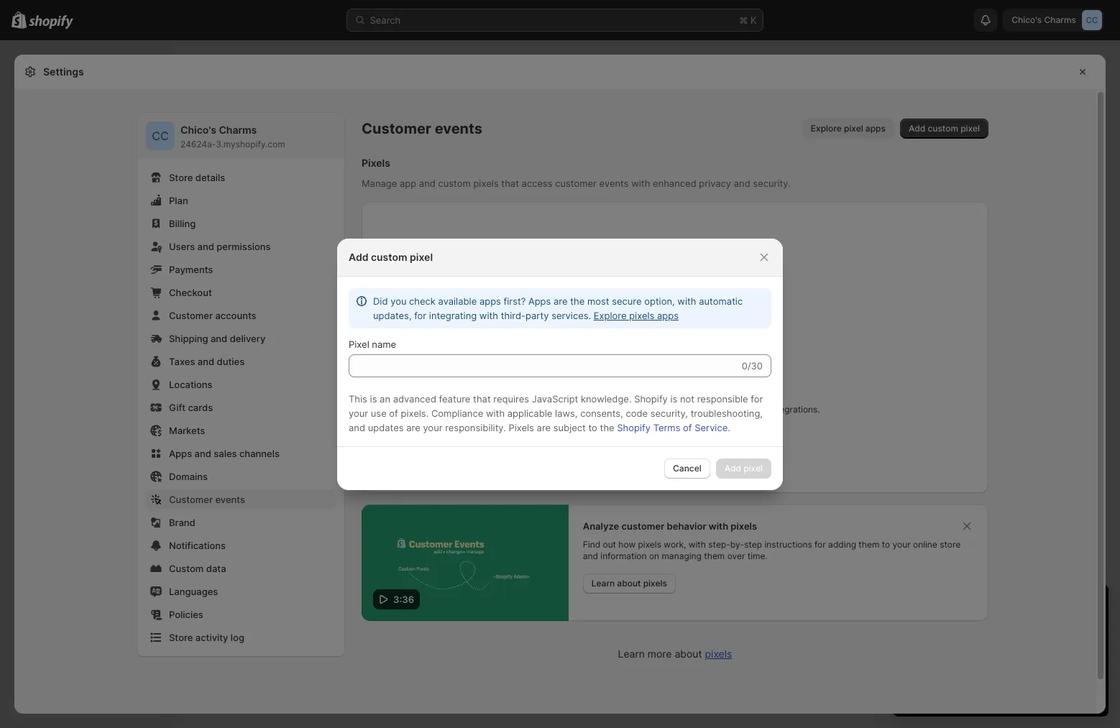 Task type: locate. For each thing, give the bounding box(es) containing it.
store activity log
[[169, 632, 245, 644]]

that left "access"
[[502, 178, 519, 189]]

are up services. at the top of page
[[554, 295, 568, 307]]

pixels inside "find out how pixels work, with step-by-step instructions for adding them to your online store and information on managing them over time."
[[639, 540, 662, 550]]

over
[[728, 551, 746, 562]]

settings dialog
[[14, 55, 1107, 729]]

learn
[[592, 578, 615, 589], [618, 648, 645, 660]]

apps inside shop settings menu element
[[169, 448, 192, 460]]

0 horizontal spatial customer events
[[169, 494, 245, 506]]

customer for customer accounts link
[[169, 310, 213, 322]]

notifications
[[169, 540, 226, 552]]

pixels down secure at the right of page
[[630, 310, 655, 321]]

taxes and duties link
[[146, 352, 336, 372]]

search
[[370, 14, 401, 26]]

your trial just started
[[908, 598, 1050, 615]]

0 vertical spatial that
[[502, 178, 519, 189]]

add inside dialog
[[349, 251, 369, 263]]

sales
[[214, 448, 237, 460]]

0 vertical spatial add
[[909, 123, 926, 134]]

0 horizontal spatial of
[[389, 408, 398, 419]]

and down find
[[583, 551, 599, 562]]

0 vertical spatial of
[[389, 408, 398, 419]]

locations link
[[146, 375, 336, 395]]

locations
[[169, 379, 213, 391]]

and right taxes
[[198, 356, 215, 368]]

0 vertical spatial the
[[571, 295, 585, 307]]

0 horizontal spatial explore pixel apps
[[591, 432, 666, 442]]

with inside "find out how pixels work, with step-by-step instructions for adding them to your online store and information on managing them over time."
[[689, 540, 707, 550]]

0 horizontal spatial are
[[407, 422, 421, 433]]

to left "online"
[[883, 540, 891, 550]]

app up the shopify terms of service .
[[666, 404, 682, 415]]

0 vertical spatial app
[[400, 178, 417, 189]]

customer events up 'manage'
[[362, 120, 483, 137]]

with
[[632, 178, 651, 189], [678, 295, 697, 307], [480, 310, 499, 321], [486, 408, 505, 419], [709, 521, 729, 532], [689, 540, 707, 550]]

ends
[[950, 624, 971, 635]]

shop settings menu element
[[137, 113, 345, 657]]

0 horizontal spatial to
[[589, 422, 598, 433]]

1 vertical spatial customer
[[169, 310, 213, 322]]

1 vertical spatial the
[[600, 422, 615, 433]]

1 your from the top
[[908, 598, 939, 615]]

customer up subject
[[561, 404, 600, 415]]

0 horizontal spatial pixels
[[362, 157, 391, 169]]

your up troubleshooting,
[[717, 386, 739, 399]]

status containing did you check available apps first? apps are the most secure option, with automatic updates, for integrating with third-party services.
[[349, 288, 772, 328]]

0 horizontal spatial them
[[705, 551, 725, 562]]

1 vertical spatial about
[[675, 648, 703, 660]]

2 vertical spatial add
[[689, 432, 706, 442]]

trial inside dropdown button
[[943, 598, 968, 615]]

1 horizontal spatial learn
[[618, 648, 645, 660]]

1 vertical spatial apps
[[169, 448, 192, 460]]

this is where you'll manage your pixels collect customer events through app pixel or custom pixel integrations.
[[530, 386, 821, 415]]

customer down domains
[[169, 494, 213, 506]]

this inside this is an advanced feature that requires javascript knowledge. shopify is not responsible for your use of pixels. compliance with applicable laws, consents, code security, troubleshooting, and updates are your responsibility. pixels are subject to the
[[349, 393, 368, 405]]

gift cards
[[169, 402, 213, 414]]

apps
[[866, 123, 886, 134], [480, 295, 501, 307], [658, 310, 679, 321], [646, 432, 666, 442]]

with up the "step-"
[[709, 521, 729, 532]]

learn left more
[[618, 648, 645, 660]]

this is an advanced feature that requires javascript knowledge. shopify is not responsible for your use of pixels. compliance with applicable laws, consents, code security, troubleshooting, and updates are your responsibility. pixels are subject to the
[[349, 393, 764, 433]]

customer events link
[[146, 490, 336, 510]]

on
[[650, 551, 660, 562], [974, 624, 985, 635]]

charms
[[219, 124, 257, 136]]

about down information on the right bottom of the page
[[618, 578, 641, 589]]

1 horizontal spatial for
[[751, 393, 764, 405]]

this up consents,
[[581, 386, 602, 399]]

1 vertical spatial pixels
[[509, 422, 535, 433]]

learn for learn about pixels
[[592, 578, 615, 589]]

updates
[[368, 422, 404, 433]]

1 vertical spatial explore
[[594, 310, 627, 321]]

your for your trial just started
[[908, 598, 939, 615]]

1 horizontal spatial this
[[581, 386, 602, 399]]

with down requires
[[486, 408, 505, 419]]

for up troubleshooting,
[[751, 393, 764, 405]]

of right terms
[[684, 422, 693, 433]]

to
[[589, 422, 598, 433], [883, 540, 891, 550]]

are down pixels.
[[407, 422, 421, 433]]

2 horizontal spatial add
[[909, 123, 926, 134]]

0 vertical spatial explore pixel apps
[[811, 123, 886, 134]]

troubleshooting,
[[691, 408, 763, 419]]

1 store from the top
[[169, 172, 193, 183]]

shopify
[[635, 393, 668, 405], [618, 422, 651, 433]]

1 vertical spatial on
[[974, 624, 985, 635]]

and left the sales
[[195, 448, 211, 460]]

1 vertical spatial to
[[883, 540, 891, 550]]

1 vertical spatial that
[[473, 393, 491, 405]]

1 horizontal spatial explore pixel apps
[[811, 123, 886, 134]]

2 horizontal spatial for
[[815, 540, 827, 550]]

1 horizontal spatial that
[[502, 178, 519, 189]]

customer right "access"
[[556, 178, 597, 189]]

and inside "link"
[[198, 356, 215, 368]]

responsibility.
[[445, 422, 506, 433]]

2 vertical spatial add custom pixel
[[689, 432, 760, 442]]

notifications link
[[146, 536, 336, 556]]

to inside "find out how pixels work, with step-by-step instructions for adding them to your online store and information on managing them over time."
[[883, 540, 891, 550]]

billing
[[169, 218, 196, 230]]

is left not
[[671, 393, 678, 405]]

them
[[859, 540, 880, 550], [705, 551, 725, 562]]

0 horizontal spatial is
[[370, 393, 377, 405]]

your left use
[[349, 408, 368, 419]]

pixel
[[349, 339, 370, 350]]

2 vertical spatial for
[[815, 540, 827, 550]]

2 vertical spatial customer
[[622, 521, 665, 532]]

find
[[583, 540, 601, 550]]

0 horizontal spatial add custom pixel button
[[680, 427, 769, 448]]

domains
[[169, 471, 208, 483]]

0 vertical spatial customer events
[[362, 120, 483, 137]]

terms
[[654, 422, 681, 433]]

0 vertical spatial store
[[169, 172, 193, 183]]

pixels up troubleshooting,
[[742, 386, 770, 399]]

0 vertical spatial for
[[415, 310, 427, 321]]

events
[[435, 120, 483, 137], [600, 178, 629, 189], [602, 404, 629, 415], [215, 494, 245, 506]]

2 vertical spatial customer
[[169, 494, 213, 506]]

and left updates
[[349, 422, 366, 433]]

cc button
[[146, 122, 175, 150]]

channels
[[240, 448, 280, 460]]

this left an
[[349, 393, 368, 405]]

instructions
[[765, 540, 813, 550]]

is for where
[[604, 386, 613, 399]]

0 vertical spatial on
[[650, 551, 660, 562]]

is left where
[[604, 386, 613, 399]]

pixels.
[[401, 408, 429, 419]]

this inside this is where you'll manage your pixels collect customer events through app pixel or custom pixel integrations.
[[581, 386, 602, 399]]

1 horizontal spatial on
[[974, 624, 985, 635]]

custom data link
[[146, 559, 336, 579]]

to down consents,
[[589, 422, 598, 433]]

taxes
[[169, 356, 195, 368]]

customer down the checkout
[[169, 310, 213, 322]]

apps inside did you check available apps first? apps are the most secure option, with automatic updates, for integrating with third-party services.
[[529, 295, 551, 307]]

1 horizontal spatial the
[[600, 422, 615, 433]]

third-
[[501, 310, 526, 321]]

step-
[[709, 540, 731, 550]]

automatic
[[699, 295, 743, 307]]

0 vertical spatial about
[[618, 578, 641, 589]]

customer
[[556, 178, 597, 189], [561, 404, 600, 415], [622, 521, 665, 532]]

about right more
[[675, 648, 703, 660]]

shopify down code
[[618, 422, 651, 433]]

add custom pixel for the leftmost add custom pixel 'button'
[[689, 432, 760, 442]]

1 horizontal spatial app
[[666, 404, 682, 415]]

just
[[972, 598, 997, 615]]

1 horizontal spatial them
[[859, 540, 880, 550]]

app inside this is where you'll manage your pixels collect customer events through app pixel or custom pixel integrations.
[[666, 404, 682, 415]]

pixels inside add custom pixel dialog
[[630, 310, 655, 321]]

0 horizontal spatial about
[[618, 578, 641, 589]]

3:36 button
[[362, 505, 569, 622]]

0 vertical spatial add custom pixel button
[[901, 119, 989, 139]]

the down consents,
[[600, 422, 615, 433]]

add custom pixel dialog
[[0, 239, 1121, 490]]

0 horizontal spatial add
[[349, 251, 369, 263]]

that right feature
[[473, 393, 491, 405]]

1 vertical spatial learn
[[618, 648, 645, 660]]

1 vertical spatial trial
[[931, 624, 947, 635]]

on inside the your trial just started element
[[974, 624, 985, 635]]

the inside did you check available apps first? apps are the most secure option, with automatic updates, for integrating with third-party services.
[[571, 295, 585, 307]]

1 vertical spatial of
[[684, 422, 693, 433]]

0 vertical spatial apps
[[529, 295, 551, 307]]

apps up party at the left top of the page
[[529, 295, 551, 307]]

pixels down the applicable
[[509, 422, 535, 433]]

0 horizontal spatial app
[[400, 178, 417, 189]]

1 vertical spatial customer
[[561, 404, 600, 415]]

customer events down domains
[[169, 494, 245, 506]]

app
[[400, 178, 417, 189], [666, 404, 682, 415]]

1 horizontal spatial apps
[[529, 295, 551, 307]]

them down the "step-"
[[705, 551, 725, 562]]

the
[[571, 295, 585, 307], [600, 422, 615, 433]]

javascript
[[532, 393, 579, 405]]

1 vertical spatial add custom pixel button
[[680, 427, 769, 448]]

with left enhanced
[[632, 178, 651, 189]]

trial up ends
[[943, 598, 968, 615]]

this for an
[[349, 393, 368, 405]]

store down policies
[[169, 632, 193, 644]]

0 horizontal spatial explore pixel apps link
[[582, 427, 675, 448]]

your inside dropdown button
[[908, 598, 939, 615]]

data
[[206, 563, 226, 575]]

integrating
[[429, 310, 477, 321]]

your trial just started element
[[894, 622, 1109, 717]]

check
[[409, 295, 436, 307]]

shopify up code
[[635, 393, 668, 405]]

code
[[626, 408, 648, 419]]

for left adding
[[815, 540, 827, 550]]

for down "check"
[[415, 310, 427, 321]]

2 your from the top
[[908, 624, 928, 635]]

2 horizontal spatial add custom pixel
[[909, 123, 981, 134]]

trial left ends
[[931, 624, 947, 635]]

0 vertical spatial add custom pixel
[[909, 123, 981, 134]]

pixels down 'managing' on the bottom of page
[[644, 578, 668, 589]]

time.
[[748, 551, 768, 562]]

with left third-
[[480, 310, 499, 321]]

store
[[169, 172, 193, 183], [169, 632, 193, 644]]

0 vertical spatial learn
[[592, 578, 615, 589]]

with up 'managing' on the bottom of page
[[689, 540, 707, 550]]

customer up how
[[622, 521, 665, 532]]

1 horizontal spatial to
[[883, 540, 891, 550]]

the up services. at the top of page
[[571, 295, 585, 307]]

1 vertical spatial your
[[908, 624, 928, 635]]

them right adding
[[859, 540, 880, 550]]

apps down markets
[[169, 448, 192, 460]]

1 vertical spatial explore pixel apps link
[[582, 427, 675, 448]]

1 vertical spatial customer events
[[169, 494, 245, 506]]

24624a-
[[181, 139, 216, 150]]

learn about pixels
[[592, 578, 668, 589]]

and inside "find out how pixels work, with step-by-step instructions for adding them to your online store and information on managing them over time."
[[583, 551, 599, 562]]

pixels up 'manage'
[[362, 157, 391, 169]]

use
[[371, 408, 387, 419]]

Pixel name text field
[[349, 354, 740, 377]]

apps and sales channels link
[[146, 444, 336, 464]]

is inside this is where you'll manage your pixels collect customer events through app pixel or custom pixel integrations.
[[604, 386, 613, 399]]

0 vertical spatial pixels
[[362, 157, 391, 169]]

of right use
[[389, 408, 398, 419]]

store
[[941, 540, 961, 550]]

1 vertical spatial add
[[349, 251, 369, 263]]

0 horizontal spatial the
[[571, 295, 585, 307]]

1 horizontal spatial are
[[537, 422, 551, 433]]

this for where
[[581, 386, 602, 399]]

are down collect
[[537, 422, 551, 433]]

not
[[681, 393, 695, 405]]

0 horizontal spatial add custom pixel
[[349, 251, 433, 263]]

0 vertical spatial trial
[[943, 598, 968, 615]]

did
[[373, 295, 388, 307]]

0 horizontal spatial learn
[[592, 578, 615, 589]]

languages link
[[146, 582, 336, 602]]

that inside this is an advanced feature that requires javascript knowledge. shopify is not responsible for your use of pixels. compliance with applicable laws, consents, code security, troubleshooting, and updates are your responsibility. pixels are subject to the
[[473, 393, 491, 405]]

trial for ends
[[931, 624, 947, 635]]

2 horizontal spatial are
[[554, 295, 568, 307]]

customer inside this is where you'll manage your pixels collect customer events through app pixel or custom pixel integrations.
[[561, 404, 600, 415]]

1 vertical spatial for
[[751, 393, 764, 405]]

that inside settings dialog
[[502, 178, 519, 189]]

0 horizontal spatial this
[[349, 393, 368, 405]]

pixels right how
[[639, 540, 662, 550]]

your up your trial ends on
[[908, 598, 939, 615]]

status
[[349, 288, 772, 328]]

customer accounts
[[169, 310, 257, 322]]

1 horizontal spatial add custom pixel
[[689, 432, 760, 442]]

for
[[415, 310, 427, 321], [751, 393, 764, 405], [815, 540, 827, 550]]

users and permissions
[[169, 241, 271, 253]]

log
[[231, 632, 245, 644]]

your left "online"
[[893, 540, 911, 550]]

on inside "find out how pixels work, with step-by-step instructions for adding them to your online store and information on managing them over time."
[[650, 551, 660, 562]]

1 horizontal spatial add
[[689, 432, 706, 442]]

1 horizontal spatial is
[[604, 386, 613, 399]]

0 vertical spatial customer
[[556, 178, 597, 189]]

customer up 'manage'
[[362, 120, 432, 137]]

your left ends
[[908, 624, 928, 635]]

payments
[[169, 264, 213, 276]]

customer events inside shop settings menu element
[[169, 494, 245, 506]]

0 vertical spatial your
[[908, 598, 939, 615]]

subject
[[554, 422, 586, 433]]

your
[[908, 598, 939, 615], [908, 624, 928, 635]]

permissions
[[217, 241, 271, 253]]

1 horizontal spatial explore pixel apps link
[[803, 119, 895, 139]]

2 store from the top
[[169, 632, 193, 644]]

brand link
[[146, 513, 336, 533]]

work,
[[664, 540, 687, 550]]

1 vertical spatial store
[[169, 632, 193, 644]]

for inside this is an advanced feature that requires javascript knowledge. shopify is not responsible for your use of pixels. compliance with applicable laws, consents, code security, troubleshooting, and updates are your responsibility. pixels are subject to the
[[751, 393, 764, 405]]

0 horizontal spatial apps
[[169, 448, 192, 460]]

customer for 'customer events' link
[[169, 494, 213, 506]]

app right 'manage'
[[400, 178, 417, 189]]

0 horizontal spatial on
[[650, 551, 660, 562]]

0 horizontal spatial that
[[473, 393, 491, 405]]

add for the leftmost add custom pixel 'button'
[[689, 432, 706, 442]]

0 vertical spatial them
[[859, 540, 880, 550]]

learn down information on the right bottom of the page
[[592, 578, 615, 589]]

1 horizontal spatial about
[[675, 648, 703, 660]]

your
[[717, 386, 739, 399], [349, 408, 368, 419], [423, 422, 443, 433], [893, 540, 911, 550]]

0 vertical spatial to
[[589, 422, 598, 433]]

explore pixel apps link
[[803, 119, 895, 139], [582, 427, 675, 448]]

on left 'managing' on the bottom of page
[[650, 551, 660, 562]]

0 vertical spatial explore pixel apps link
[[803, 119, 895, 139]]

your inside "find out how pixels work, with step-by-step instructions for adding them to your online store and information on managing them over time."
[[893, 540, 911, 550]]

on right ends
[[974, 624, 985, 635]]

0 horizontal spatial for
[[415, 310, 427, 321]]

1 horizontal spatial pixels
[[509, 422, 535, 433]]

1 vertical spatial explore pixel apps
[[591, 432, 666, 442]]

add custom pixel inside dialog
[[349, 251, 433, 263]]

0 vertical spatial shopify
[[635, 393, 668, 405]]

store up plan in the top left of the page
[[169, 172, 193, 183]]

services.
[[552, 310, 592, 321]]

security.
[[754, 178, 791, 189]]

is left an
[[370, 393, 377, 405]]



Task type: describe. For each thing, give the bounding box(es) containing it.
store details
[[169, 172, 225, 183]]

pixel name
[[349, 339, 397, 350]]

gift
[[169, 402, 186, 414]]

of inside this is an advanced feature that requires javascript knowledge. shopify is not responsible for your use of pixels. compliance with applicable laws, consents, code security, troubleshooting, and updates are your responsibility. pixels are subject to the
[[389, 408, 398, 419]]

access
[[522, 178, 553, 189]]

2 vertical spatial explore
[[591, 432, 622, 442]]

with right option,
[[678, 295, 697, 307]]

languages
[[169, 586, 218, 598]]

party
[[526, 310, 549, 321]]

billing link
[[146, 214, 336, 234]]

information
[[601, 551, 647, 562]]

users
[[169, 241, 195, 253]]

integrations.
[[770, 404, 821, 415]]

payments link
[[146, 260, 336, 280]]

customer accounts link
[[146, 306, 336, 326]]

more
[[648, 648, 672, 660]]

custom inside dialog
[[371, 251, 408, 263]]

1 horizontal spatial customer events
[[362, 120, 483, 137]]

custom inside this is where you'll manage your pixels collect customer events through app pixel or custom pixel integrations.
[[716, 404, 746, 415]]

security,
[[651, 408, 689, 419]]

explore pixels apps
[[594, 310, 679, 321]]

updates,
[[373, 310, 412, 321]]

and right 'manage'
[[419, 178, 436, 189]]

1 vertical spatial them
[[705, 551, 725, 562]]

explore pixels apps link
[[594, 310, 679, 321]]

2 horizontal spatial is
[[671, 393, 678, 405]]

knowledge.
[[581, 393, 632, 405]]

.
[[728, 422, 731, 433]]

learn for learn more about pixels
[[618, 648, 645, 660]]

started
[[1001, 598, 1050, 615]]

for inside did you check available apps first? apps are the most secure option, with automatic updates, for integrating with third-party services.
[[415, 310, 427, 321]]

with inside this is an advanced feature that requires javascript knowledge. shopify is not responsible for your use of pixels. compliance with applicable laws, consents, code security, troubleshooting, and updates are your responsibility. pixels are subject to the
[[486, 408, 505, 419]]

online
[[914, 540, 938, 550]]

out
[[603, 540, 617, 550]]

store for store details
[[169, 172, 193, 183]]

pixels up by-
[[731, 521, 758, 532]]

that for pixels
[[502, 178, 519, 189]]

are inside did you check available apps first? apps are the most secure option, with automatic updates, for integrating with third-party services.
[[554, 295, 568, 307]]

that for feature
[[473, 393, 491, 405]]

learn about pixels link
[[583, 574, 676, 594]]

pixels inside this is where you'll manage your pixels collect customer events through app pixel or custom pixel integrations.
[[742, 386, 770, 399]]

shopify image
[[29, 15, 74, 29]]

1 horizontal spatial of
[[684, 422, 693, 433]]

chico's charms image
[[146, 122, 175, 150]]

pixels link
[[705, 648, 733, 660]]

or
[[705, 404, 714, 415]]

details
[[196, 172, 225, 183]]

managing
[[662, 551, 702, 562]]

is for an
[[370, 393, 377, 405]]

pixels left "access"
[[474, 178, 499, 189]]

3.myshopify.com
[[216, 139, 285, 150]]

events inside 'customer events' link
[[215, 494, 245, 506]]

events inside this is where you'll manage your pixels collect customer events through app pixel or custom pixel integrations.
[[602, 404, 629, 415]]

duties
[[217, 356, 245, 368]]

your down pixels.
[[423, 422, 443, 433]]

service
[[695, 422, 728, 433]]

⌘
[[740, 14, 749, 26]]

and right privacy
[[734, 178, 751, 189]]

pixels inside settings dialog
[[362, 157, 391, 169]]

settings
[[43, 65, 84, 78]]

cancel
[[673, 463, 702, 474]]

for inside "find out how pixels work, with step-by-step instructions for adding them to your online store and information on managing them over time."
[[815, 540, 827, 550]]

trial for just
[[943, 598, 968, 615]]

0 vertical spatial explore
[[811, 123, 842, 134]]

responsible
[[698, 393, 749, 405]]

adding
[[829, 540, 857, 550]]

available
[[439, 295, 477, 307]]

option,
[[645, 295, 675, 307]]

pixel inside dialog
[[410, 251, 433, 263]]

shipping and delivery
[[169, 333, 266, 345]]

by-
[[731, 540, 745, 550]]

store for store activity log
[[169, 632, 193, 644]]

activity
[[196, 632, 228, 644]]

privacy
[[700, 178, 732, 189]]

and down customer accounts
[[211, 333, 228, 345]]

find out how pixels work, with step-by-step instructions for adding them to your online store and information on managing them over time.
[[583, 540, 961, 562]]

you'll
[[648, 386, 673, 399]]

0 vertical spatial customer
[[362, 120, 432, 137]]

your inside this is where you'll manage your pixels collect customer events through app pixel or custom pixel integrations.
[[717, 386, 739, 399]]

explore inside add custom pixel dialog
[[594, 310, 627, 321]]

pixels right more
[[705, 648, 733, 660]]

brand
[[169, 517, 196, 529]]

plan link
[[146, 191, 336, 211]]

domains link
[[146, 467, 336, 487]]

manage
[[362, 178, 397, 189]]

shopify terms of service link
[[618, 422, 728, 433]]

manage app and custom pixels that access customer events with enhanced privacy and security.
[[362, 178, 791, 189]]

where
[[615, 386, 645, 399]]

analyze customer behavior with pixels
[[583, 521, 758, 532]]

checkout link
[[146, 283, 336, 303]]

shipping and delivery link
[[146, 329, 336, 349]]

policies link
[[146, 605, 336, 625]]

and inside this is an advanced feature that requires javascript knowledge. shopify is not responsible for your use of pixels. compliance with applicable laws, consents, code security, troubleshooting, and updates are your responsibility. pixels are subject to the
[[349, 422, 366, 433]]

shipping
[[169, 333, 208, 345]]

apps and sales channels
[[169, 448, 280, 460]]

apps inside did you check available apps first? apps are the most secure option, with automatic updates, for integrating with third-party services.
[[480, 295, 501, 307]]

an
[[380, 393, 391, 405]]

your trial ends on
[[908, 624, 988, 635]]

k
[[751, 14, 757, 26]]

accounts
[[215, 310, 257, 322]]

1 vertical spatial shopify
[[618, 422, 651, 433]]

advanced
[[393, 393, 437, 405]]

you
[[391, 295, 407, 307]]

consents,
[[581, 408, 624, 419]]

and right users
[[198, 241, 214, 253]]

manage
[[676, 386, 715, 399]]

add custom pixel for the right add custom pixel 'button'
[[909, 123, 981, 134]]

pixels inside this is an advanced feature that requires javascript knowledge. shopify is not responsible for your use of pixels. compliance with applicable laws, consents, code security, troubleshooting, and updates are your responsibility. pixels are subject to the
[[509, 422, 535, 433]]

your trial just started button
[[894, 585, 1109, 615]]

the inside this is an advanced feature that requires javascript knowledge. shopify is not responsible for your use of pixels. compliance with applicable laws, consents, code security, troubleshooting, and updates are your responsibility. pixels are subject to the
[[600, 422, 615, 433]]

1 horizontal spatial add custom pixel button
[[901, 119, 989, 139]]

your for your trial ends on
[[908, 624, 928, 635]]

enhanced
[[653, 178, 697, 189]]

through
[[632, 404, 664, 415]]

custom
[[169, 563, 204, 575]]

users and permissions link
[[146, 237, 336, 257]]

to inside this is an advanced feature that requires javascript knowledge. shopify is not responsible for your use of pixels. compliance with applicable laws, consents, code security, troubleshooting, and updates are your responsibility. pixels are subject to the
[[589, 422, 598, 433]]

requires
[[494, 393, 530, 405]]

shopify inside this is an advanced feature that requires javascript knowledge. shopify is not responsible for your use of pixels. compliance with applicable laws, consents, code security, troubleshooting, and updates are your responsibility. pixels are subject to the
[[635, 393, 668, 405]]

add for the right add custom pixel 'button'
[[909, 123, 926, 134]]

name
[[372, 339, 397, 350]]

status inside add custom pixel dialog
[[349, 288, 772, 328]]

3:36
[[394, 594, 415, 606]]

delivery
[[230, 333, 266, 345]]

shopify terms of service .
[[618, 422, 731, 433]]

applicable
[[508, 408, 553, 419]]



Task type: vqa. For each thing, say whether or not it's contained in the screenshot.
text box
no



